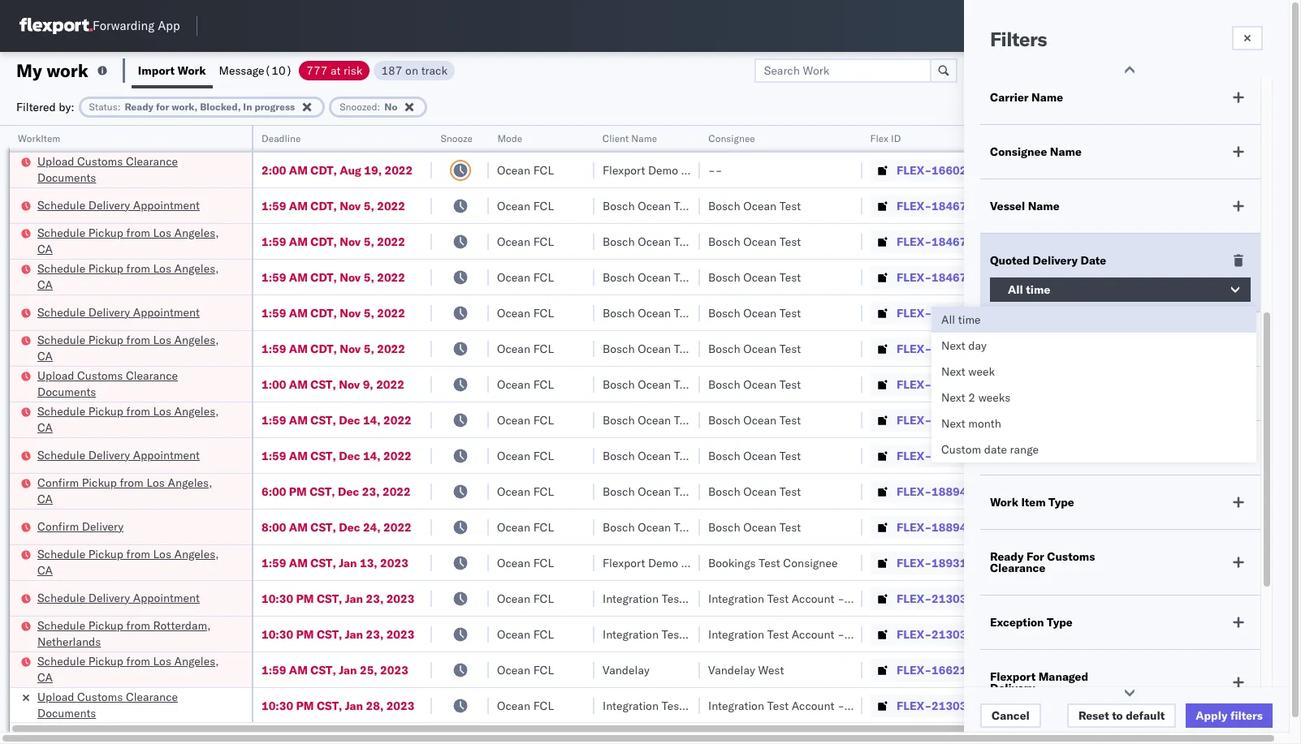 Task type: describe. For each thing, give the bounding box(es) containing it.
1 appointment from the top
[[133, 198, 200, 212]]

flexport demo consignee for bookings
[[603, 556, 736, 571]]

cst, up 1:59 am cst, jan 13, 2023
[[311, 520, 336, 535]]

ready for customs clearance
[[990, 550, 1095, 576]]

1 ceau7522281, hlxu6269489, hlxu8034992 from the top
[[1001, 198, 1253, 213]]

3 upload customs clearance documents from the top
[[37, 690, 178, 721]]

all inside button
[[1008, 283, 1023, 297]]

fcl for 1:00 am cst, nov 9, 2022's upload customs clearance documents link
[[533, 377, 554, 392]]

0 vertical spatial type
[[1049, 495, 1074, 510]]

1 5, from the top
[[364, 199, 374, 213]]

2130387 for schedule delivery appointment
[[932, 592, 981, 606]]

6 schedule pickup from los angeles, ca link from the top
[[37, 653, 231, 686]]

mbl/mawb numbers
[[1106, 132, 1206, 145]]

14 ocean fcl from the top
[[497, 627, 554, 642]]

time inside button
[[1026, 283, 1050, 297]]

status
[[89, 100, 118, 112]]

upload customs clearance documents for 1:00 am cst, nov 9, 2022
[[37, 368, 178, 399]]

2 1846748 from the top
[[932, 234, 981, 249]]

angeles, for 2nd schedule pickup from los angeles, ca link from the top of the page
[[174, 261, 219, 276]]

2:00 am cdt, aug 19, 2022
[[262, 163, 413, 177]]

3 documents from the top
[[37, 706, 96, 721]]

9 1:59 from the top
[[262, 663, 286, 678]]

forwarding app link
[[19, 18, 180, 34]]

2 cdt, from the top
[[311, 199, 337, 213]]

4 schedule pickup from los angeles, ca button from the top
[[37, 403, 231, 437]]

gvcu5265864 for schedule pickup from rotterdam, netherlands
[[1001, 627, 1081, 642]]

3 1:59 from the top
[[262, 270, 286, 285]]

1:59 am cdt, nov 5, 2022 for fifth schedule pickup from los angeles, ca button from the bottom
[[262, 270, 405, 285]]

cst, down the 1:00 am cst, nov 9, 2022
[[311, 413, 336, 428]]

from for 3rd schedule pickup from los angeles, ca link from the bottom of the page
[[126, 404, 150, 419]]

arrival date
[[990, 387, 1056, 401]]

schedule for 3rd schedule pickup from los angeles, ca link from the bottom of the page
[[37, 404, 85, 419]]

upload for 1:00 am cst, nov 9, 2022
[[37, 368, 74, 383]]

pickup for 6th schedule pickup from los angeles, ca button from the bottom of the page
[[88, 225, 123, 240]]

pickup for second schedule pickup from los angeles, ca button from the bottom of the page
[[88, 547, 123, 562]]

date
[[984, 443, 1007, 457]]

pickup for fifth schedule pickup from los angeles, ca button from the bottom
[[88, 261, 123, 276]]

4 1:59 from the top
[[262, 306, 286, 320]]

1 ceau7522281, from the top
[[1001, 198, 1084, 213]]

pickup for schedule pickup from rotterdam, netherlands button
[[88, 619, 123, 633]]

flex-1846748 for 1:00 am cst, nov 9, 2022's upload customs clearance documents button
[[897, 377, 981, 392]]

by:
[[59, 100, 74, 114]]

1 vertical spatial type
[[1047, 616, 1073, 630]]

batch
[[1210, 63, 1241, 78]]

work item type
[[990, 495, 1074, 510]]

fcl for 5th schedule pickup from los angeles, ca link
[[533, 556, 554, 571]]

5 1846748 from the top
[[932, 342, 981, 356]]

bookings test consignee
[[708, 556, 838, 571]]

work,
[[172, 100, 198, 112]]

13,
[[360, 556, 377, 571]]

fcl for schedule pickup from rotterdam, netherlands link
[[533, 627, 554, 642]]

resize handle column header for deadline
[[413, 126, 432, 745]]

id
[[891, 132, 901, 145]]

2:00
[[262, 163, 286, 177]]

day
[[968, 339, 987, 353]]

1 vertical spatial 23,
[[366, 592, 384, 606]]

mbl/mawb numbers button
[[1098, 129, 1285, 145]]

--
[[708, 163, 722, 177]]

container
[[1001, 126, 1044, 138]]

flexport for bookings test consignee
[[603, 556, 645, 571]]

ceau7522281, for fifth schedule pickup from los angeles, ca button from the bottom
[[1001, 270, 1084, 284]]

10:30 pm cst, jan 23, 2023 for schedule pickup from rotterdam, netherlands
[[262, 627, 415, 642]]

weeks
[[978, 391, 1011, 405]]

flex- for 3rd schedule pickup from los angeles, ca link from the bottom of the page
[[897, 413, 932, 428]]

lhuu7894563, for 6:00 pm cst, dec 23, 2022
[[1001, 484, 1085, 499]]

custom
[[941, 443, 981, 457]]

2023 right 28,
[[386, 699, 415, 714]]

11 fcl from the top
[[533, 520, 554, 535]]

flex-1662119
[[897, 663, 981, 678]]

777 at risk
[[306, 63, 363, 78]]

carrier name
[[990, 90, 1063, 105]]

list box containing all time
[[932, 307, 1257, 463]]

13 ocean fcl from the top
[[497, 592, 554, 606]]

8 1:59 from the top
[[262, 556, 286, 571]]

item
[[1021, 495, 1046, 510]]

Search Work text field
[[754, 58, 931, 82]]

3 schedule pickup from los angeles, ca button from the top
[[37, 332, 231, 366]]

maeu9408431 for 10:30 pm cst, jan 28, 2023
[[1106, 699, 1188, 714]]

hlxu8034992 for schedule delivery appointment button corresponding to 1:59 am cdt, nov 5, 2022
[[1173, 305, 1253, 320]]

flex id button
[[863, 129, 976, 145]]

cst, up 6:00 pm cst, dec 23, 2022
[[311, 449, 336, 463]]

jan left 28,
[[345, 699, 363, 714]]

11 ocean fcl from the top
[[497, 520, 554, 535]]

1 horizontal spatial work
[[990, 495, 1019, 510]]

schedule for 2nd schedule pickup from los angeles, ca link from the top of the page
[[37, 261, 85, 276]]

next day
[[941, 339, 987, 353]]

arrival
[[990, 387, 1027, 401]]

ca for confirm pickup from los angeles, ca link in the bottom left of the page
[[37, 492, 53, 506]]

integration for schedule pickup from rotterdam, netherlands
[[708, 627, 764, 642]]

3 hlxu6269489, from the top
[[1087, 270, 1170, 284]]

4 hlxu6269489, from the top
[[1087, 305, 1170, 320]]

8:00 am cst, dec 24, 2022
[[262, 520, 412, 535]]

10:30 pm cst, jan 28, 2023
[[262, 699, 415, 714]]

4 flex-1889466 from the top
[[897, 520, 981, 535]]

angeles, for 6th schedule pickup from los angeles, ca link from the bottom of the page
[[174, 225, 219, 240]]

mbl/mawb
[[1106, 132, 1163, 145]]

2 schedule pickup from los angeles, ca from the top
[[37, 261, 219, 292]]

ceau7522281, hlxu6269489, hlxu8034992 for 2nd schedule pickup from los angeles, ca link from the top of the page
[[1001, 270, 1253, 284]]

2023 for second schedule pickup from los angeles, ca button from the bottom of the page
[[380, 556, 408, 571]]

fcl for confirm pickup from los angeles, ca link in the bottom left of the page
[[533, 485, 554, 499]]

deadline button
[[253, 129, 416, 145]]

operator
[[990, 441, 1039, 456]]

3 account from the top
[[792, 699, 835, 714]]

3 integration from the top
[[708, 699, 764, 714]]

1 1846748 from the top
[[932, 199, 981, 213]]

3 flex-2130387 from the top
[[897, 699, 981, 714]]

my work
[[16, 59, 88, 82]]

11 flex- from the top
[[897, 520, 932, 535]]

los inside confirm pickup from los angeles, ca
[[147, 476, 165, 490]]

flex- for schedule delivery appointment link associated with 1:59 am cst, dec 14, 2022
[[897, 449, 932, 463]]

schedule delivery appointment button for 1:59 am cdt, nov 5, 2022
[[37, 304, 200, 322]]

uetu5238478 for 8:00 am cst, dec 24, 2022
[[1087, 520, 1167, 534]]

10 am from the top
[[289, 520, 308, 535]]

1 hlxu8034992 from the top
[[1173, 198, 1253, 213]]

consignee name
[[990, 145, 1082, 159]]

vessel name
[[990, 199, 1060, 214]]

from for 6th schedule pickup from los angeles, ca link from the bottom of the page
[[126, 225, 150, 240]]

flex- for 6th schedule pickup from los angeles, ca link from the top
[[897, 663, 932, 678]]

0 horizontal spatial all
[[941, 313, 955, 327]]

schedule for schedule delivery appointment link associated with 10:30 pm cst, jan 23, 2023
[[37, 591, 85, 606]]

clearance for 3rd upload customs clearance documents link
[[126, 690, 178, 705]]

demo for -
[[648, 163, 678, 177]]

angeles, for 6th schedule pickup from los angeles, ca link from the top
[[174, 654, 219, 669]]

flex-1660288
[[897, 163, 981, 177]]

3 resize handle column header from the left
[[469, 126, 489, 745]]

ca for 3rd schedule pickup from los angeles, ca link from the top
[[37, 349, 53, 363]]

for
[[156, 100, 169, 112]]

6 ocean fcl from the top
[[497, 342, 554, 356]]

3 schedule pickup from los angeles, ca from the top
[[37, 333, 219, 363]]

dec for schedule delivery appointment
[[339, 449, 360, 463]]

1 schedule pickup from los angeles, ca link from the top
[[37, 225, 231, 257]]

for
[[1027, 550, 1044, 565]]

import work button
[[131, 52, 212, 89]]

1:59 am cdt, nov 5, 2022 for 6th schedule pickup from los angeles, ca button from the bottom of the page
[[262, 234, 405, 249]]

2023 for schedule pickup from rotterdam, netherlands button
[[386, 627, 415, 642]]

bookings
[[708, 556, 756, 571]]

6:00
[[262, 485, 286, 499]]

netherlands
[[37, 635, 101, 649]]

resize handle column header for workitem
[[232, 126, 252, 745]]

pm for schedule pickup from rotterdam, netherlands
[[296, 627, 314, 642]]

flex- for schedule pickup from rotterdam, netherlands link
[[897, 627, 932, 642]]

status : ready for work, blocked, in progress
[[89, 100, 295, 112]]

abcd1234560
[[1001, 663, 1081, 677]]

flexport for --
[[603, 163, 645, 177]]

9 ocean fcl from the top
[[497, 449, 554, 463]]

reset to default button
[[1067, 704, 1176, 729]]

no
[[384, 100, 398, 112]]

lagerfeld for schedule pickup from rotterdam, netherlands
[[871, 627, 920, 642]]

next for next week
[[941, 365, 966, 379]]

am for schedule delivery appointment link associated with 1:59 am cst, dec 14, 2022
[[289, 449, 308, 463]]

schedule pickup from rotterdam, netherlands
[[37, 619, 211, 649]]

mode button
[[489, 129, 578, 145]]

carrier
[[990, 90, 1029, 105]]

3 schedule pickup from los angeles, ca link from the top
[[37, 332, 231, 364]]

confirm pickup from los angeles, ca link
[[37, 475, 231, 507]]

3 upload customs clearance documents link from the top
[[37, 689, 231, 722]]

abcdefg78456546 for 8:00 am cst, dec 24, 2022
[[1106, 520, 1215, 535]]

reset
[[1079, 709, 1109, 724]]

5 hlxu6269489, from the top
[[1087, 341, 1170, 356]]

3 2130387 from the top
[[932, 699, 981, 714]]

import work
[[138, 63, 206, 78]]

6 ceau7522281, hlxu6269489, hlxu8034992 from the top
[[1001, 377, 1253, 392]]

custom date range
[[941, 443, 1039, 457]]

3 10:30 from the top
[[262, 699, 293, 714]]

6 1846748 from the top
[[932, 377, 981, 392]]

(10)
[[264, 63, 293, 78]]

1:59 am cst, jan 13, 2023
[[262, 556, 408, 571]]

uetu5238478 for 6:00 pm cst, dec 23, 2022
[[1087, 484, 1167, 499]]

28,
[[366, 699, 384, 714]]

upload customs clearance documents link for 2:00 am cdt, aug 19, 2022
[[37, 153, 231, 186]]

schedule delivery appointment link for 1:59 am cdt, nov 5, 2022
[[37, 304, 200, 320]]

4 ocean fcl from the top
[[497, 270, 554, 285]]

3 1846748 from the top
[[932, 270, 981, 285]]

12 ocean fcl from the top
[[497, 556, 554, 571]]

my
[[16, 59, 42, 82]]

snoozed
[[340, 100, 377, 112]]

message
[[219, 63, 264, 78]]

1 schedule pickup from los angeles, ca from the top
[[37, 225, 219, 256]]

track
[[421, 63, 448, 78]]

5, for fifth schedule pickup from los angeles, ca button from the bottom
[[364, 270, 374, 285]]

1 schedule delivery appointment from the top
[[37, 198, 200, 212]]

workitem
[[18, 132, 60, 145]]

1 cdt, from the top
[[311, 163, 337, 177]]

2 ocean fcl from the top
[[497, 199, 554, 213]]

message (10)
[[219, 63, 293, 78]]

filtered
[[16, 100, 56, 114]]

10 ocean fcl from the top
[[497, 485, 554, 499]]

3 test123456 from the top
[[1106, 306, 1175, 320]]

7 ocean fcl from the top
[[497, 377, 554, 392]]

blocked,
[[200, 100, 241, 112]]

4 cdt, from the top
[[311, 270, 337, 285]]

5 schedule pickup from los angeles, ca button from the top
[[37, 546, 231, 580]]

exception type
[[990, 616, 1073, 630]]

fcl for 3rd schedule pickup from los angeles, ca link from the bottom of the page
[[533, 413, 554, 428]]

confirm delivery link
[[37, 519, 124, 535]]

1 schedule delivery appointment link from the top
[[37, 197, 200, 213]]

6 cdt, from the top
[[311, 342, 337, 356]]

Search Shipments (/) text field
[[990, 14, 1147, 38]]

account for schedule pickup from rotterdam, netherlands
[[792, 627, 835, 642]]

fcl for upload customs clearance documents link related to 2:00 am cdt, aug 19, 2022
[[533, 163, 554, 177]]

clearance inside ready for customs clearance
[[990, 561, 1046, 576]]

schedule delivery appointment link for 1:59 am cst, dec 14, 2022
[[37, 447, 200, 463]]

5 1:59 from the top
[[262, 342, 286, 356]]

3 cdt, from the top
[[311, 234, 337, 249]]

16 ocean fcl from the top
[[497, 699, 554, 714]]

6 schedule pickup from los angeles, ca from the top
[[37, 654, 219, 685]]

hlxu8034992 for 1:00 am cst, nov 9, 2022's upload customs clearance documents button
[[1173, 377, 1253, 392]]

4 schedule pickup from los angeles, ca link from the top
[[37, 403, 231, 436]]

4 ceau7522281, from the top
[[1001, 305, 1084, 320]]

all time for all time button
[[1008, 283, 1050, 297]]

3 karl from the top
[[848, 699, 868, 714]]

0 horizontal spatial time
[[958, 313, 981, 327]]

gvcu5265864 for schedule delivery appointment
[[1001, 591, 1081, 606]]

1 schedule delivery appointment button from the top
[[37, 197, 200, 215]]

flex-1889466 for schedule pickup from los angeles, ca
[[897, 413, 981, 428]]

upload customs clearance documents button for 1:00 am cst, nov 9, 2022
[[37, 368, 231, 402]]

3 lagerfeld from the top
[[871, 699, 920, 714]]

5 cdt, from the top
[[311, 306, 337, 320]]

2 am from the top
[[289, 199, 308, 213]]

9,
[[363, 377, 373, 392]]

from for 5th schedule pickup from los angeles, ca link
[[126, 547, 150, 562]]

flex id
[[871, 132, 901, 145]]

4 flex-1846748 from the top
[[897, 306, 981, 320]]

1 flex-1846748 from the top
[[897, 199, 981, 213]]

5 ocean fcl from the top
[[497, 306, 554, 320]]

apply filters button
[[1186, 704, 1273, 729]]

pm down 1:59 am cst, jan 25, 2023
[[296, 699, 314, 714]]

6 1:59 from the top
[[262, 413, 286, 428]]

filters
[[1230, 709, 1263, 724]]

16 flex- from the top
[[897, 699, 932, 714]]

vandelay for vandelay west
[[708, 663, 755, 678]]

clearance for 1:00 am cst, nov 9, 2022's upload customs clearance documents link
[[126, 368, 178, 383]]

187
[[381, 63, 402, 78]]

1 ocean fcl from the top
[[497, 163, 554, 177]]

rotterdam,
[[153, 619, 211, 633]]

from for 2nd schedule pickup from los angeles, ca link from the top of the page
[[126, 261, 150, 276]]

2
[[968, 391, 976, 405]]

: for status
[[118, 100, 121, 112]]

progress
[[255, 100, 295, 112]]

3 upload from the top
[[37, 690, 74, 705]]

flexport managed delivery
[[990, 670, 1089, 696]]

angeles, for 3rd schedule pickup from los angeles, ca link from the top
[[174, 333, 219, 347]]

cst, up 1:59 am cst, jan 25, 2023
[[317, 627, 342, 642]]

batch action
[[1210, 63, 1280, 78]]

from for 3rd schedule pickup from los angeles, ca link from the top
[[126, 333, 150, 347]]

delivery inside the flexport managed delivery
[[990, 681, 1035, 696]]

8:00
[[262, 520, 286, 535]]

consignee button
[[700, 129, 846, 145]]

next week
[[941, 365, 995, 379]]

hlxu8034992 for fifth schedule pickup from los angeles, ca button from the bottom
[[1173, 270, 1253, 284]]

forwarding
[[93, 18, 155, 34]]

2 flex- from the top
[[897, 199, 932, 213]]

consignee inside consignee button
[[708, 132, 755, 145]]

am for 5th schedule pickup from los angeles, ca link
[[289, 556, 308, 571]]

1 1:59 from the top
[[262, 199, 286, 213]]

1662119
[[932, 663, 981, 678]]

appointment for 10:30 pm cst, jan 23, 2023
[[133, 591, 200, 606]]



Task type: vqa. For each thing, say whether or not it's contained in the screenshot.
4th THE CEAU7522281, from the top
yes



Task type: locate. For each thing, give the bounding box(es) containing it.
jan up 25,
[[345, 627, 363, 642]]

0 vertical spatial work
[[178, 63, 206, 78]]

11 schedule from the top
[[37, 654, 85, 669]]

cst, down 8:00 am cst, dec 24, 2022
[[311, 556, 336, 571]]

hlxu8034992 for fourth schedule pickup from los angeles, ca button from the bottom
[[1173, 341, 1253, 356]]

6 hlxu8034992 from the top
[[1173, 377, 1253, 392]]

14, down 9,
[[363, 413, 381, 428]]

schedule delivery appointment button for 10:30 pm cst, jan 23, 2023
[[37, 590, 200, 608]]

1 vertical spatial all
[[941, 313, 955, 327]]

flex- for 6th schedule pickup from los angeles, ca link from the bottom of the page
[[897, 234, 932, 249]]

flex-1889466 up flex-1893174
[[897, 520, 981, 535]]

2 lhuu7894563, uetu5238478 from the top
[[1001, 484, 1167, 499]]

vessel
[[990, 199, 1025, 214]]

schedule for schedule delivery appointment link related to 1:59 am cdt, nov 5, 2022
[[37, 305, 85, 320]]

confirm
[[37, 476, 79, 490], [37, 519, 79, 534]]

gvcu5265864
[[1001, 591, 1081, 606], [1001, 627, 1081, 642], [1001, 699, 1081, 713]]

3 schedule delivery appointment link from the top
[[37, 447, 200, 463]]

work left 'item'
[[990, 495, 1019, 510]]

0 vertical spatial upload customs clearance documents link
[[37, 153, 231, 186]]

19,
[[364, 163, 382, 177]]

ceau7522281, hlxu6269489, hlxu8034992 for schedule delivery appointment link related to 1:59 am cdt, nov 5, 2022
[[1001, 305, 1253, 320]]

name up 'caiu7969337' at the top of the page
[[1050, 145, 1082, 159]]

container numbers button
[[993, 123, 1082, 152]]

1 vandelay from the left
[[603, 663, 650, 678]]

ocean fcl
[[497, 163, 554, 177], [497, 199, 554, 213], [497, 234, 554, 249], [497, 270, 554, 285], [497, 306, 554, 320], [497, 342, 554, 356], [497, 377, 554, 392], [497, 413, 554, 428], [497, 449, 554, 463], [497, 485, 554, 499], [497, 520, 554, 535], [497, 556, 554, 571], [497, 592, 554, 606], [497, 627, 554, 642], [497, 663, 554, 678], [497, 699, 554, 714]]

from for confirm pickup from los angeles, ca link in the bottom left of the page
[[120, 476, 144, 490]]

am for 3rd schedule pickup from los angeles, ca link from the top
[[289, 342, 308, 356]]

0 vertical spatial lhuu7894563, uetu5238478
[[1001, 448, 1167, 463]]

work
[[178, 63, 206, 78], [990, 495, 1019, 510]]

next down next day
[[941, 365, 966, 379]]

lhuu7894563, uetu5238478 for 8:00 am cst, dec 24, 2022
[[1001, 520, 1167, 534]]

angeles, for 5th schedule pickup from los angeles, ca link
[[174, 547, 219, 562]]

1 vertical spatial lhuu7894563,
[[1001, 484, 1085, 499]]

9 resize handle column header from the left
[[1260, 126, 1279, 745]]

apply
[[1196, 709, 1228, 724]]

2023
[[380, 556, 408, 571], [386, 592, 415, 606], [386, 627, 415, 642], [380, 663, 408, 678], [386, 699, 415, 714]]

all time inside button
[[1008, 283, 1050, 297]]

0 horizontal spatial work
[[178, 63, 206, 78]]

pickup inside confirm pickup from los angeles, ca
[[82, 476, 117, 490]]

5 flex- from the top
[[897, 306, 932, 320]]

2130387 for schedule pickup from rotterdam, netherlands
[[932, 627, 981, 642]]

1 confirm from the top
[[37, 476, 79, 490]]

ca for 6th schedule pickup from los angeles, ca link from the bottom of the page
[[37, 242, 53, 256]]

1 vertical spatial account
[[792, 627, 835, 642]]

lhuu7894563, uetu5238478 for 6:00 pm cst, dec 23, 2022
[[1001, 484, 1167, 499]]

lhuu7894563, down range
[[1001, 484, 1085, 499]]

1 horizontal spatial deadline
[[990, 332, 1039, 347]]

0 vertical spatial upload
[[37, 154, 74, 169]]

next 2 weeks
[[941, 391, 1011, 405]]

0 vertical spatial 14,
[[363, 413, 381, 428]]

integration test account - karl lagerfeld down west
[[708, 699, 920, 714]]

2 gvcu5265864 from the top
[[1001, 627, 1081, 642]]

2 vertical spatial integration test account - karl lagerfeld
[[708, 699, 920, 714]]

container numbers
[[1001, 126, 1044, 151]]

confirm inside button
[[37, 519, 79, 534]]

all time down quoted delivery date
[[1008, 283, 1050, 297]]

type right 'item'
[[1049, 495, 1074, 510]]

1893174
[[932, 556, 981, 571]]

confirm pickup from los angeles, ca
[[37, 476, 212, 506]]

type right exception at the bottom of page
[[1047, 616, 1073, 630]]

1 vertical spatial date
[[1030, 387, 1056, 401]]

resize handle column header
[[232, 126, 252, 745], [413, 126, 432, 745], [469, 126, 489, 745], [575, 126, 595, 745], [681, 126, 700, 745], [843, 126, 863, 745], [973, 126, 993, 745], [1079, 126, 1098, 745], [1260, 126, 1279, 745]]

1 vertical spatial time
[[958, 313, 981, 327]]

import
[[138, 63, 175, 78]]

2023 right 13,
[[380, 556, 408, 571]]

2 1:59 am cdt, nov 5, 2022 from the top
[[262, 234, 405, 249]]

10:30 for schedule delivery appointment
[[262, 592, 293, 606]]

6 flex- from the top
[[897, 342, 932, 356]]

0 horizontal spatial vandelay
[[603, 663, 650, 678]]

1 horizontal spatial numbers
[[1165, 132, 1206, 145]]

nov
[[340, 199, 361, 213], [340, 234, 361, 249], [340, 270, 361, 285], [340, 306, 361, 320], [340, 342, 361, 356], [339, 377, 360, 392]]

flex- for 3rd schedule pickup from los angeles, ca link from the top
[[897, 342, 932, 356]]

4 schedule pickup from los angeles, ca from the top
[[37, 404, 219, 435]]

integration test account - karl lagerfeld
[[708, 592, 920, 606], [708, 627, 920, 642], [708, 699, 920, 714]]

schedule pickup from los angeles, ca
[[37, 225, 219, 256], [37, 261, 219, 292], [37, 333, 219, 363], [37, 404, 219, 435], [37, 547, 219, 578], [37, 654, 219, 685]]

0 vertical spatial 10:30 pm cst, jan 23, 2023
[[262, 592, 415, 606]]

lhuu7894563, for 8:00 am cst, dec 24, 2022
[[1001, 520, 1085, 534]]

0 vertical spatial deadline
[[262, 132, 301, 145]]

all down quoted
[[1008, 283, 1023, 297]]

customs
[[77, 154, 123, 169], [77, 368, 123, 383], [1047, 550, 1095, 565], [77, 690, 123, 705]]

1889466 down next month
[[932, 449, 981, 463]]

flex- for 1:00 am cst, nov 9, 2022's upload customs clearance documents link
[[897, 377, 932, 392]]

2 demo from the top
[[648, 556, 678, 571]]

1 vertical spatial deadline
[[990, 332, 1039, 347]]

all time up next day
[[941, 313, 981, 327]]

2 vertical spatial documents
[[37, 706, 96, 721]]

angeles, inside confirm pickup from los angeles, ca
[[168, 476, 212, 490]]

2 schedule delivery appointment button from the top
[[37, 304, 200, 322]]

3 appointment from the top
[[133, 448, 200, 463]]

3 gvcu5265864 from the top
[[1001, 699, 1081, 713]]

confirm inside confirm pickup from los angeles, ca
[[37, 476, 79, 490]]

2023 for sixth schedule pickup from los angeles, ca button from the top
[[380, 663, 408, 678]]

demo left the bookings
[[648, 556, 678, 571]]

documents
[[37, 170, 96, 185], [37, 385, 96, 399], [37, 706, 96, 721]]

1 vertical spatial ready
[[990, 550, 1024, 565]]

1 vertical spatial flex-2130387
[[897, 627, 981, 642]]

1 vertical spatial 14,
[[363, 449, 381, 463]]

6 schedule pickup from los angeles, ca button from the top
[[37, 653, 231, 688]]

15 ocean fcl from the top
[[497, 663, 554, 678]]

1889466 down custom
[[932, 485, 981, 499]]

6:00 pm cst, dec 23, 2022
[[262, 485, 411, 499]]

lhuu7894563, down 'item'
[[1001, 520, 1085, 534]]

cst, up 8:00 am cst, dec 24, 2022
[[310, 485, 335, 499]]

hlxu8034992 for 6th schedule pickup from los angeles, ca button from the bottom of the page
[[1173, 234, 1253, 249]]

0 vertical spatial maeu9408431
[[1106, 592, 1188, 606]]

1 vertical spatial upload customs clearance documents link
[[37, 368, 231, 400]]

1:59 am cst, jan 25, 2023
[[262, 663, 408, 678]]

1 10:30 from the top
[[262, 592, 293, 606]]

8 fcl from the top
[[533, 413, 554, 428]]

am for 3rd schedule pickup from los angeles, ca link from the bottom of the page
[[289, 413, 308, 428]]

2 resize handle column header from the left
[[413, 126, 432, 745]]

integration test account - karl lagerfeld down bookings test consignee
[[708, 592, 920, 606]]

0 vertical spatial all
[[1008, 283, 1023, 297]]

name for consignee name
[[1050, 145, 1082, 159]]

pickup inside the schedule pickup from rotterdam, netherlands
[[88, 619, 123, 633]]

10:30 pm cst, jan 23, 2023 down 1:59 am cst, jan 13, 2023
[[262, 592, 415, 606]]

23, down 13,
[[366, 592, 384, 606]]

4 am from the top
[[289, 270, 308, 285]]

2 vertical spatial gvcu5265864
[[1001, 699, 1081, 713]]

0 vertical spatial upload customs clearance documents
[[37, 154, 178, 185]]

1 horizontal spatial all
[[1008, 283, 1023, 297]]

confirm down confirm pickup from los angeles, ca
[[37, 519, 79, 534]]

pm right 6:00
[[289, 485, 307, 499]]

1 test123456 from the top
[[1106, 234, 1175, 249]]

0 vertical spatial integration
[[708, 592, 764, 606]]

pm up 1:59 am cst, jan 25, 2023
[[296, 627, 314, 642]]

schedule pickup from los angeles, ca button
[[37, 225, 231, 259], [37, 260, 231, 294], [37, 332, 231, 366], [37, 403, 231, 437], [37, 546, 231, 580], [37, 653, 231, 688]]

am for 6th schedule pickup from los angeles, ca link from the top
[[289, 663, 308, 678]]

6 resize handle column header from the left
[[843, 126, 863, 745]]

5 schedule pickup from los angeles, ca link from the top
[[37, 546, 231, 579]]

uetu5238478 for 1:59 am cst, dec 14, 2022
[[1087, 448, 1167, 463]]

5 ceau7522281, hlxu6269489, hlxu8034992 from the top
[[1001, 341, 1253, 356]]

14,
[[363, 413, 381, 428], [363, 449, 381, 463]]

flex
[[871, 132, 889, 145]]

next left 2
[[941, 391, 966, 405]]

flex-1889466 down custom
[[897, 485, 981, 499]]

1 vertical spatial karl
[[848, 627, 868, 642]]

1889466 for confirm pickup from los angeles, ca
[[932, 485, 981, 499]]

5, for fourth schedule pickup from los angeles, ca button from the bottom
[[364, 342, 374, 356]]

12 fcl from the top
[[533, 556, 554, 571]]

2 upload from the top
[[37, 368, 74, 383]]

2 vertical spatial upload
[[37, 690, 74, 705]]

1 vertical spatial integration
[[708, 627, 764, 642]]

cst, left 9,
[[311, 377, 336, 392]]

am for upload customs clearance documents link related to 2:00 am cdt, aug 19, 2022
[[289, 163, 308, 177]]

1889466 down 2
[[932, 413, 981, 428]]

from inside confirm pickup from los angeles, ca
[[120, 476, 144, 490]]

: left no
[[377, 100, 380, 112]]

1 horizontal spatial ready
[[990, 550, 1024, 565]]

west
[[758, 663, 784, 678]]

demo down client name button
[[648, 163, 678, 177]]

5 1:59 am cdt, nov 5, 2022 from the top
[[262, 342, 405, 356]]

schedule delivery appointment link for 10:30 pm cst, jan 23, 2023
[[37, 590, 200, 606]]

2 schedule delivery appointment link from the top
[[37, 304, 200, 320]]

quoted
[[990, 253, 1030, 268]]

time
[[1026, 283, 1050, 297], [958, 313, 981, 327]]

3 ocean fcl from the top
[[497, 234, 554, 249]]

delivery inside button
[[82, 519, 124, 534]]

0 vertical spatial flex-2130387
[[897, 592, 981, 606]]

16 fcl from the top
[[533, 699, 554, 714]]

schedule delivery appointment for 1:59 am cdt, nov 5, 2022
[[37, 305, 200, 320]]

1 horizontal spatial vandelay
[[708, 663, 755, 678]]

upload customs clearance documents for 2:00 am cdt, aug 19, 2022
[[37, 154, 178, 185]]

1:59 am cst, dec 14, 2022 up 6:00 pm cst, dec 23, 2022
[[262, 449, 412, 463]]

4 1846748 from the top
[[932, 306, 981, 320]]

1 fcl from the top
[[533, 163, 554, 177]]

type
[[1049, 495, 1074, 510], [1047, 616, 1073, 630]]

flexport
[[603, 163, 645, 177], [603, 556, 645, 571], [990, 670, 1036, 685]]

1 maeu9408431 from the top
[[1106, 592, 1188, 606]]

consignee
[[708, 132, 755, 145], [990, 145, 1047, 159], [681, 163, 736, 177], [681, 556, 736, 571], [783, 556, 838, 571]]

1 vertical spatial 10:30
[[262, 627, 293, 642]]

0 horizontal spatial numbers
[[1001, 139, 1041, 151]]

flexport. image
[[19, 18, 93, 34]]

5, for 6th schedule pickup from los angeles, ca button from the bottom of the page
[[364, 234, 374, 249]]

4 flex- from the top
[[897, 270, 932, 285]]

0 vertical spatial demo
[[648, 163, 678, 177]]

ready inside ready for customs clearance
[[990, 550, 1024, 565]]

0 vertical spatial integration test account - karl lagerfeld
[[708, 592, 920, 606]]

schedule for 6th schedule pickup from los angeles, ca link from the bottom of the page
[[37, 225, 85, 240]]

jan down 13,
[[345, 592, 363, 606]]

vandelay west
[[708, 663, 784, 678]]

6 flex-1846748 from the top
[[897, 377, 981, 392]]

4 5, from the top
[[364, 306, 374, 320]]

0 horizontal spatial :
[[118, 100, 121, 112]]

2023 up 1:59 am cst, jan 25, 2023
[[386, 627, 415, 642]]

1660288
[[932, 163, 981, 177]]

cst, down 1:59 am cst, jan 13, 2023
[[317, 592, 342, 606]]

ceau7522281, for fourth schedule pickup from los angeles, ca button from the bottom
[[1001, 341, 1084, 356]]

next left day
[[941, 339, 966, 353]]

customs for 1:00 am cst, nov 9, 2022's upload customs clearance documents link
[[77, 368, 123, 383]]

resize handle column header for client name
[[681, 126, 700, 745]]

documents for 1:00
[[37, 385, 96, 399]]

name right carrier
[[1032, 90, 1063, 105]]

numbers down container
[[1001, 139, 1041, 151]]

am for 1:00 am cst, nov 9, 2022's upload customs clearance documents link
[[289, 377, 308, 392]]

10:30 pm cst, jan 23, 2023 up 1:59 am cst, jan 25, 2023
[[262, 627, 415, 642]]

dec for schedule pickup from los angeles, ca
[[339, 413, 360, 428]]

cancel button
[[980, 704, 1041, 729]]

5 schedule pickup from los angeles, ca from the top
[[37, 547, 219, 578]]

gvcu5265864 up exception type
[[1001, 591, 1081, 606]]

reset to default
[[1079, 709, 1165, 724]]

0 vertical spatial test123456
[[1106, 234, 1175, 249]]

next for next day
[[941, 339, 966, 353]]

am for schedule delivery appointment link related to 1:59 am cdt, nov 5, 2022
[[289, 306, 308, 320]]

2 schedule pickup from los angeles, ca link from the top
[[37, 260, 231, 293]]

10:30 down 1:59 am cst, jan 25, 2023
[[262, 699, 293, 714]]

clearance for upload customs clearance documents link related to 2:00 am cdt, aug 19, 2022
[[126, 154, 178, 169]]

2 vertical spatial integration
[[708, 699, 764, 714]]

777
[[306, 63, 328, 78]]

5 schedule from the top
[[37, 333, 85, 347]]

customs inside ready for customs clearance
[[1047, 550, 1095, 565]]

customs for 3rd upload customs clearance documents link
[[77, 690, 123, 705]]

all time button
[[990, 278, 1251, 302]]

4 appointment from the top
[[133, 591, 200, 606]]

1 vertical spatial abcdefg78456546
[[1106, 520, 1215, 535]]

23, for rotterdam,
[[366, 627, 384, 642]]

numbers inside button
[[1165, 132, 1206, 145]]

date up all time button
[[1081, 253, 1106, 268]]

2 vertical spatial 10:30
[[262, 699, 293, 714]]

deadline right day
[[990, 332, 1039, 347]]

date
[[1081, 253, 1106, 268], [1030, 387, 1056, 401]]

2 vertical spatial lagerfeld
[[871, 699, 920, 714]]

2 vertical spatial karl
[[848, 699, 868, 714]]

0 vertical spatial uetu5238478
[[1087, 448, 1167, 463]]

ready
[[125, 100, 154, 112], [990, 550, 1024, 565]]

14 flex- from the top
[[897, 627, 932, 642]]

work right import
[[178, 63, 206, 78]]

2130387
[[932, 592, 981, 606], [932, 627, 981, 642], [932, 699, 981, 714]]

7 schedule from the top
[[37, 448, 85, 463]]

2 vertical spatial flex-2130387
[[897, 699, 981, 714]]

mode
[[497, 132, 522, 145]]

1 vertical spatial flexport
[[603, 556, 645, 571]]

2 10:30 from the top
[[262, 627, 293, 642]]

0 vertical spatial flexport demo consignee
[[603, 163, 736, 177]]

filters
[[990, 27, 1047, 51]]

flex-1660288 button
[[871, 159, 984, 182], [871, 159, 984, 182]]

1 1:59 am cdt, nov 5, 2022 from the top
[[262, 199, 405, 213]]

0 vertical spatial date
[[1081, 253, 1106, 268]]

1 vertical spatial work
[[990, 495, 1019, 510]]

msdu7304509
[[1001, 556, 1083, 570]]

from for schedule pickup from rotterdam, netherlands link
[[126, 619, 150, 633]]

integration up vandelay west
[[708, 627, 764, 642]]

2 vertical spatial 23,
[[366, 627, 384, 642]]

ready left the for
[[990, 550, 1024, 565]]

3 schedule delivery appointment from the top
[[37, 448, 200, 463]]

: for snoozed
[[377, 100, 380, 112]]

lagerfeld down 'flex-1662119'
[[871, 699, 920, 714]]

4 resize handle column header from the left
[[575, 126, 595, 745]]

1 vertical spatial upload customs clearance documents
[[37, 368, 178, 399]]

2 vertical spatial lhuu7894563,
[[1001, 520, 1085, 534]]

1 hlxu6269489, from the top
[[1087, 198, 1170, 213]]

2130387 down "1662119"
[[932, 699, 981, 714]]

from for 6th schedule pickup from los angeles, ca link from the top
[[126, 654, 150, 669]]

name inside button
[[632, 132, 657, 145]]

karl for schedule pickup from rotterdam, netherlands
[[848, 627, 868, 642]]

1 vertical spatial demo
[[648, 556, 678, 571]]

list box
[[932, 307, 1257, 463]]

2022
[[385, 163, 413, 177], [377, 199, 405, 213], [377, 234, 405, 249], [377, 270, 405, 285], [377, 306, 405, 320], [377, 342, 405, 356], [376, 377, 404, 392], [383, 413, 412, 428], [383, 449, 412, 463], [383, 485, 411, 499], [383, 520, 412, 535]]

upload customs clearance documents button for 2:00 am cdt, aug 19, 2022
[[37, 153, 231, 187]]

name right the client
[[632, 132, 657, 145]]

4 1:59 am cdt, nov 5, 2022 from the top
[[262, 306, 405, 320]]

schedule inside the schedule pickup from rotterdam, netherlands
[[37, 619, 85, 633]]

gvcu5265864 up abcd1234560
[[1001, 627, 1081, 642]]

0 vertical spatial time
[[1026, 283, 1050, 297]]

uetu5238478
[[1087, 448, 1167, 463], [1087, 484, 1167, 499], [1087, 520, 1167, 534]]

2130387 up "1662119"
[[932, 627, 981, 642]]

integration down the bookings
[[708, 592, 764, 606]]

1 next from the top
[[941, 339, 966, 353]]

cst, up '10:30 pm cst, jan 28, 2023'
[[311, 663, 336, 678]]

8 ocean fcl from the top
[[497, 413, 554, 428]]

0 vertical spatial gvcu5265864
[[1001, 591, 1081, 606]]

test
[[674, 199, 696, 213], [780, 199, 801, 213], [674, 234, 696, 249], [780, 234, 801, 249], [674, 270, 696, 285], [780, 270, 801, 285], [674, 306, 696, 320], [780, 306, 801, 320], [674, 342, 696, 356], [780, 342, 801, 356], [674, 377, 696, 392], [780, 377, 801, 392], [674, 413, 696, 428], [780, 413, 801, 428], [674, 449, 696, 463], [780, 449, 801, 463], [674, 485, 696, 499], [780, 485, 801, 499], [674, 520, 696, 535], [780, 520, 801, 535], [759, 556, 780, 571], [767, 592, 789, 606], [767, 627, 789, 642], [767, 699, 789, 714]]

1 horizontal spatial all time
[[1008, 283, 1050, 297]]

bosch ocean test
[[603, 199, 696, 213], [708, 199, 801, 213], [603, 234, 696, 249], [708, 234, 801, 249], [603, 270, 696, 285], [708, 270, 801, 285], [603, 306, 696, 320], [708, 306, 801, 320], [603, 342, 696, 356], [708, 342, 801, 356], [603, 377, 696, 392], [708, 377, 801, 392], [603, 413, 696, 428], [708, 413, 801, 428], [603, 449, 696, 463], [708, 449, 801, 463], [603, 485, 696, 499], [708, 485, 801, 499], [603, 520, 696, 535], [708, 520, 801, 535]]

6 am from the top
[[289, 342, 308, 356]]

resize handle column header for mode
[[575, 126, 595, 745]]

ca for 3rd schedule pickup from los angeles, ca link from the bottom of the page
[[37, 420, 53, 435]]

1 flex- from the top
[[897, 163, 932, 177]]

1889466 up 1893174
[[932, 520, 981, 535]]

1 vertical spatial confirm
[[37, 519, 79, 534]]

angeles, for confirm pickup from los angeles, ca link in the bottom left of the page
[[168, 476, 212, 490]]

1 vertical spatial gvcu5265864
[[1001, 627, 1081, 642]]

2023 down 1:59 am cst, jan 13, 2023
[[386, 592, 415, 606]]

pm for confirm pickup from los angeles, ca
[[289, 485, 307, 499]]

aug
[[340, 163, 361, 177]]

1889466 for schedule pickup from los angeles, ca
[[932, 413, 981, 428]]

2130387 down 1893174
[[932, 592, 981, 606]]

on
[[405, 63, 418, 78]]

3 ca from the top
[[37, 349, 53, 363]]

2 flex-1889466 from the top
[[897, 449, 981, 463]]

schedule delivery appointment
[[37, 198, 200, 212], [37, 305, 200, 320], [37, 448, 200, 463], [37, 591, 200, 606]]

6 ceau7522281, from the top
[[1001, 377, 1084, 392]]

dec up 6:00 pm cst, dec 23, 2022
[[339, 449, 360, 463]]

1 gvcu5265864 from the top
[[1001, 591, 1081, 606]]

1 : from the left
[[118, 100, 121, 112]]

schedule for 6th schedule pickup from los angeles, ca link from the top
[[37, 654, 85, 669]]

lagerfeld for schedule delivery appointment
[[871, 592, 920, 606]]

client name button
[[595, 129, 684, 145]]

1 schedule pickup from los angeles, ca button from the top
[[37, 225, 231, 259]]

: up workitem button
[[118, 100, 121, 112]]

time up next day
[[958, 313, 981, 327]]

2 vertical spatial account
[[792, 699, 835, 714]]

abcdefg78456546 for 1:59 am cst, dec 14, 2022
[[1106, 449, 1215, 463]]

10:30
[[262, 592, 293, 606], [262, 627, 293, 642], [262, 699, 293, 714]]

fcl for 3rd schedule pickup from los angeles, ca link from the top
[[533, 342, 554, 356]]

schedule for 3rd schedule pickup from los angeles, ca link from the top
[[37, 333, 85, 347]]

confirm pickup from los angeles, ca button
[[37, 475, 231, 509]]

cst, down 1:59 am cst, jan 25, 2023
[[317, 699, 342, 714]]

9 fcl from the top
[[533, 449, 554, 463]]

1 horizontal spatial date
[[1081, 253, 1106, 268]]

next month
[[941, 417, 1001, 431]]

to
[[1112, 709, 1123, 724]]

0 horizontal spatial all time
[[941, 313, 981, 327]]

1 vertical spatial uetu5238478
[[1087, 484, 1167, 499]]

0 horizontal spatial deadline
[[262, 132, 301, 145]]

documents for 2:00
[[37, 170, 96, 185]]

ceau7522281, hlxu6269489, hlxu8034992 for 6th schedule pickup from los angeles, ca link from the bottom of the page
[[1001, 234, 1253, 249]]

quoted delivery date
[[990, 253, 1106, 268]]

deadline inside deadline button
[[262, 132, 301, 145]]

flex-2130387
[[897, 592, 981, 606], [897, 627, 981, 642], [897, 699, 981, 714]]

25,
[[360, 663, 377, 678]]

6 hlxu6269489, from the top
[[1087, 377, 1170, 392]]

1 flex-1889466 from the top
[[897, 413, 981, 428]]

1 vertical spatial upload
[[37, 368, 74, 383]]

13 flex- from the top
[[897, 592, 932, 606]]

1 vertical spatial upload customs clearance documents button
[[37, 368, 231, 402]]

flex-2130387 up 'flex-1662119'
[[897, 627, 981, 642]]

from
[[126, 225, 150, 240], [126, 261, 150, 276], [126, 333, 150, 347], [126, 404, 150, 419], [120, 476, 144, 490], [126, 547, 150, 562], [126, 619, 150, 633], [126, 654, 150, 669]]

dec left 24,
[[339, 520, 360, 535]]

2 vertical spatial upload customs clearance documents
[[37, 690, 178, 721]]

2 vertical spatial 2130387
[[932, 699, 981, 714]]

2023 right 25,
[[380, 663, 408, 678]]

numbers inside container numbers
[[1001, 139, 1041, 151]]

1 integration from the top
[[708, 592, 764, 606]]

1 vertical spatial documents
[[37, 385, 96, 399]]

23, up 24,
[[362, 485, 380, 499]]

lhuu7894563, for 1:59 am cst, dec 14, 2022
[[1001, 448, 1085, 463]]

ca for 6th schedule pickup from los angeles, ca link from the top
[[37, 671, 53, 685]]

2 1:59 am cst, dec 14, 2022 from the top
[[262, 449, 412, 463]]

jan left 25,
[[339, 663, 357, 678]]

11 am from the top
[[289, 556, 308, 571]]

all time inside list box
[[941, 313, 981, 327]]

fcl for schedule delivery appointment link associated with 10:30 pm cst, jan 23, 2023
[[533, 592, 554, 606]]

lhuu7894563, uetu5238478 up ready for customs clearance
[[1001, 520, 1167, 534]]

ca for 5th schedule pickup from los angeles, ca link
[[37, 563, 53, 578]]

name right vessel
[[1028, 199, 1060, 214]]

1:59 am cdt, nov 5, 2022 for fourth schedule pickup from los angeles, ca button from the bottom
[[262, 342, 405, 356]]

1:59 am cst, dec 14, 2022
[[262, 413, 412, 428], [262, 449, 412, 463]]

0 vertical spatial account
[[792, 592, 835, 606]]

clearance
[[126, 154, 178, 169], [126, 368, 178, 383], [990, 561, 1046, 576], [126, 690, 178, 705]]

1 vertical spatial lhuu7894563, uetu5238478
[[1001, 484, 1167, 499]]

0 vertical spatial 2130387
[[932, 592, 981, 606]]

1 vertical spatial 2130387
[[932, 627, 981, 642]]

ceau7522281, for 1:00 am cst, nov 9, 2022's upload customs clearance documents button
[[1001, 377, 1084, 392]]

8 resize handle column header from the left
[[1079, 126, 1098, 745]]

2 vertical spatial flexport
[[990, 670, 1036, 685]]

all up next day
[[941, 313, 955, 327]]

1 horizontal spatial :
[[377, 100, 380, 112]]

numbers up ymluw236679313
[[1165, 132, 1206, 145]]

deadline up 2:00
[[262, 132, 301, 145]]

next up custom
[[941, 417, 966, 431]]

0 vertical spatial 1:59 am cst, dec 14, 2022
[[262, 413, 412, 428]]

jan left 13,
[[339, 556, 357, 571]]

-
[[708, 163, 715, 177], [715, 163, 722, 177], [838, 592, 845, 606], [838, 627, 845, 642], [838, 699, 845, 714]]

dec up 8:00 am cst, dec 24, 2022
[[338, 485, 359, 499]]

2 account from the top
[[792, 627, 835, 642]]

10:30 down 1:59 am cst, jan 13, 2023
[[262, 592, 293, 606]]

work inside button
[[178, 63, 206, 78]]

risk
[[344, 63, 363, 78]]

action
[[1244, 63, 1280, 78]]

ca inside confirm pickup from los angeles, ca
[[37, 492, 53, 506]]

flex-1846748 for fifth schedule pickup from los angeles, ca button from the bottom
[[897, 270, 981, 285]]

3 1:59 am cdt, nov 5, 2022 from the top
[[262, 270, 405, 285]]

name for client name
[[632, 132, 657, 145]]

9 schedule from the top
[[37, 591, 85, 606]]

1 vertical spatial 1:59 am cst, dec 14, 2022
[[262, 449, 412, 463]]

maeu9408431 for 10:30 pm cst, jan 23, 2023
[[1106, 592, 1188, 606]]

flex- for schedule delivery appointment link related to 1:59 am cdt, nov 5, 2022
[[897, 306, 932, 320]]

2 vertical spatial upload customs clearance documents link
[[37, 689, 231, 722]]

all time
[[1008, 283, 1050, 297], [941, 313, 981, 327]]

schedule pickup from los angeles, ca link
[[37, 225, 231, 257], [37, 260, 231, 293], [37, 332, 231, 364], [37, 403, 231, 436], [37, 546, 231, 579], [37, 653, 231, 686]]

1 vertical spatial 10:30 pm cst, jan 23, 2023
[[262, 627, 415, 642]]

1 upload customs clearance documents link from the top
[[37, 153, 231, 186]]

account
[[792, 592, 835, 606], [792, 627, 835, 642], [792, 699, 835, 714]]

2 flexport demo consignee from the top
[[603, 556, 736, 571]]

batch action button
[[1184, 58, 1291, 82]]

dec down the 1:00 am cst, nov 9, 2022
[[339, 413, 360, 428]]

2 vertical spatial lhuu7894563, uetu5238478
[[1001, 520, 1167, 534]]

customs for upload customs clearance documents link related to 2:00 am cdt, aug 19, 2022
[[77, 154, 123, 169]]

pm down 1:59 am cst, jan 13, 2023
[[296, 592, 314, 606]]

lhuu7894563, up 'item'
[[1001, 448, 1085, 463]]

confirm for confirm delivery
[[37, 519, 79, 534]]

schedule delivery appointment for 10:30 pm cst, jan 23, 2023
[[37, 591, 200, 606]]

time down quoted delivery date
[[1026, 283, 1050, 297]]

1 vertical spatial test123456
[[1106, 270, 1175, 285]]

2 1:59 from the top
[[262, 234, 286, 249]]

4 fcl from the top
[[533, 270, 554, 285]]

client name
[[603, 132, 657, 145]]

integration test account - karl lagerfeld up west
[[708, 627, 920, 642]]

2 uetu5238478 from the top
[[1087, 484, 1167, 499]]

2 lagerfeld from the top
[[871, 627, 920, 642]]

jan for 5th schedule pickup from los angeles, ca link
[[339, 556, 357, 571]]

2 abcdefg78456546 from the top
[[1106, 520, 1215, 535]]

7 1:59 from the top
[[262, 449, 286, 463]]

1 horizontal spatial time
[[1026, 283, 1050, 297]]

lagerfeld up 'flex-1662119'
[[871, 627, 920, 642]]

name for carrier name
[[1032, 90, 1063, 105]]

2 vertical spatial test123456
[[1106, 306, 1175, 320]]

1 account from the top
[[792, 592, 835, 606]]

hlxu6269489,
[[1087, 198, 1170, 213], [1087, 234, 1170, 249], [1087, 270, 1170, 284], [1087, 305, 1170, 320], [1087, 341, 1170, 356], [1087, 377, 1170, 392]]

7 am from the top
[[289, 377, 308, 392]]

flex-1889466 up custom
[[897, 413, 981, 428]]

0 vertical spatial upload customs clearance documents button
[[37, 153, 231, 187]]

from inside the schedule pickup from rotterdam, netherlands
[[126, 619, 150, 633]]

1 karl from the top
[[848, 592, 868, 606]]

0 vertical spatial confirm
[[37, 476, 79, 490]]

flex-2130387 down 'flex-1662119'
[[897, 699, 981, 714]]

187 on track
[[381, 63, 448, 78]]

0 vertical spatial 10:30
[[262, 592, 293, 606]]

1 vertical spatial all time
[[941, 313, 981, 327]]

caiu7969337
[[1001, 162, 1077, 177]]

integration down vandelay west
[[708, 699, 764, 714]]

name
[[1032, 90, 1063, 105], [632, 132, 657, 145], [1050, 145, 1082, 159], [1028, 199, 1060, 214]]

0 vertical spatial flexport
[[603, 163, 645, 177]]

3 flex-1889466 from the top
[[897, 485, 981, 499]]

0 horizontal spatial ready
[[125, 100, 154, 112]]

1 vertical spatial maeu9408431
[[1106, 699, 1188, 714]]

pickup for confirm pickup from los angeles, ca button
[[82, 476, 117, 490]]

4 1889466 from the top
[[932, 520, 981, 535]]

0 vertical spatial abcdefg78456546
[[1106, 449, 1215, 463]]

10:30 up 1:59 am cst, jan 25, 2023
[[262, 627, 293, 642]]

flex-1889466 down next month
[[897, 449, 981, 463]]

fcl for schedule delivery appointment link associated with 1:59 am cst, dec 14, 2022
[[533, 449, 554, 463]]

dec
[[339, 413, 360, 428], [339, 449, 360, 463], [338, 485, 359, 499], [339, 520, 360, 535]]

lagerfeld down flex-1893174
[[871, 592, 920, 606]]

0 vertical spatial lagerfeld
[[871, 592, 920, 606]]

2 schedule pickup from los angeles, ca button from the top
[[37, 260, 231, 294]]

lhuu7894563, uetu5238478
[[1001, 448, 1167, 463], [1001, 484, 1167, 499], [1001, 520, 1167, 534]]

0 vertical spatial karl
[[848, 592, 868, 606]]

date right arrival
[[1030, 387, 1056, 401]]

lhuu7894563, uetu5238478 down range
[[1001, 484, 1167, 499]]

0 vertical spatial ready
[[125, 100, 154, 112]]

ready left for
[[125, 100, 154, 112]]

flex-2130387 down flex-1893174
[[897, 592, 981, 606]]

1:59 am cst, dec 14, 2022 down the 1:00 am cst, nov 9, 2022
[[262, 413, 412, 428]]

app
[[158, 18, 180, 34]]

3 integration test account - karl lagerfeld from the top
[[708, 699, 920, 714]]

flexport inside the flexport managed delivery
[[990, 670, 1036, 685]]

1 ca from the top
[[37, 242, 53, 256]]

apply filters
[[1196, 709, 1263, 724]]

client
[[603, 132, 629, 145]]

2 fcl from the top
[[533, 199, 554, 213]]

1 vertical spatial lagerfeld
[[871, 627, 920, 642]]

confirm up confirm delivery
[[37, 476, 79, 490]]



